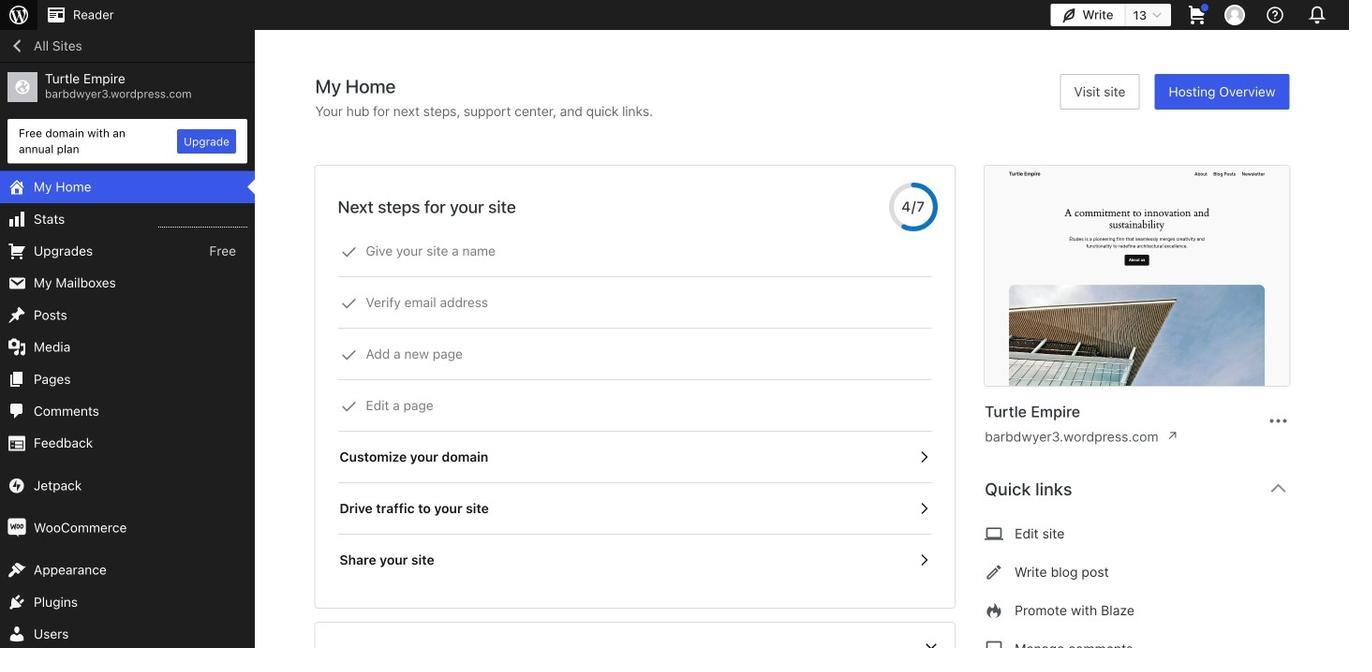 Task type: vqa. For each thing, say whether or not it's contained in the screenshot.
second Task enabled icon from the bottom of the Launchpad Checklist element
yes



Task type: locate. For each thing, give the bounding box(es) containing it.
task enabled image
[[916, 449, 933, 466], [916, 500, 933, 517], [916, 552, 933, 569]]

highest hourly views 0 image
[[158, 215, 247, 228]]

main content
[[315, 74, 1305, 648]]

1 vertical spatial task complete image
[[341, 398, 357, 415]]

img image
[[7, 476, 26, 495], [7, 519, 26, 538]]

laptop image
[[985, 523, 1004, 545]]

help image
[[1264, 4, 1287, 26]]

progress bar
[[889, 183, 938, 231]]

0 vertical spatial img image
[[7, 476, 26, 495]]

1 vertical spatial task enabled image
[[916, 500, 933, 517]]

my shopping cart image
[[1186, 4, 1209, 26]]

1 task complete image from the top
[[341, 347, 357, 364]]

1 vertical spatial img image
[[7, 519, 26, 538]]

edit image
[[985, 561, 1004, 584]]

task complete image
[[341, 347, 357, 364], [341, 398, 357, 415]]

0 vertical spatial task complete image
[[341, 347, 357, 364]]

2 img image from the top
[[7, 519, 26, 538]]

manage your notifications image
[[1304, 2, 1331, 28]]

0 vertical spatial task enabled image
[[916, 449, 933, 466]]

2 vertical spatial task enabled image
[[916, 552, 933, 569]]

2 task complete image from the top
[[341, 398, 357, 415]]

3 task enabled image from the top
[[916, 552, 933, 569]]



Task type: describe. For each thing, give the bounding box(es) containing it.
2 task enabled image from the top
[[916, 500, 933, 517]]

task complete image
[[341, 244, 357, 260]]

1 task enabled image from the top
[[916, 449, 933, 466]]

my profile image
[[1225, 5, 1245, 25]]

mode_comment image
[[985, 638, 1004, 648]]

(opens in a new tab) element
[[1167, 427, 1179, 447]]

more options for site turtle empire image
[[1267, 410, 1290, 432]]

manage your sites image
[[7, 4, 30, 26]]

dismiss domain name promotion image
[[923, 638, 940, 648]]

launchpad checklist element
[[338, 226, 933, 586]]

1 img image from the top
[[7, 476, 26, 495]]



